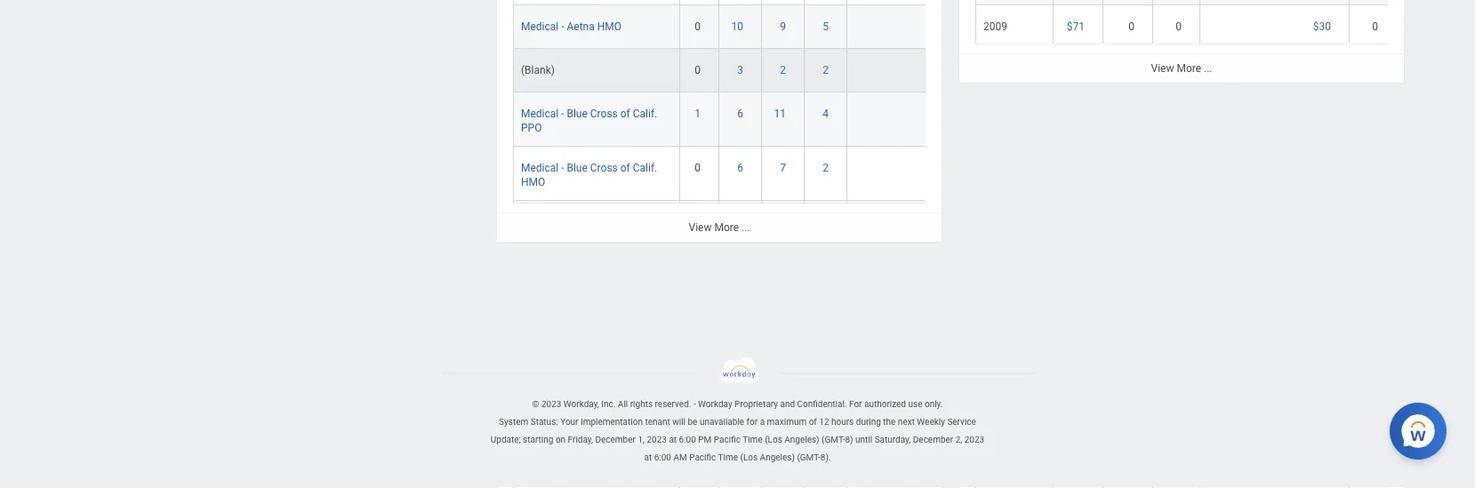Task type: describe. For each thing, give the bounding box(es) containing it.
1 vertical spatial angeles)
[[760, 453, 795, 463]]

medical - blue cross of calif. ppo link
[[521, 104, 657, 135]]

will
[[672, 417, 686, 428]]

1 december from the left
[[595, 435, 636, 446]]

$30 button
[[1313, 20, 1334, 34]]

implementation
[[581, 417, 643, 428]]

status:
[[531, 417, 558, 428]]

use
[[908, 399, 922, 410]]

medical - blue cross of calif. ppo
[[521, 108, 657, 135]]

2009
[[983, 21, 1007, 33]]

8)
[[845, 435, 853, 446]]

blue for ppo
[[567, 108, 588, 120]]

maximum
[[767, 417, 807, 428]]

row containing 2009
[[975, 6, 1475, 49]]

view more ... for 0
[[1151, 62, 1212, 75]]

weekly
[[917, 417, 945, 428]]

medical - blue cross of calif. hmo link
[[521, 159, 657, 189]]

row containing (blank)
[[513, 49, 1017, 93]]

8).
[[820, 453, 831, 463]]

only.
[[925, 399, 943, 410]]

9
[[780, 21, 786, 33]]

medical - aetna hmo link
[[521, 17, 621, 33]]

calif. for medical - blue cross of calif. ppo
[[633, 108, 657, 120]]

- for medical - aetna hmo
[[561, 21, 564, 33]]

system
[[499, 417, 528, 428]]

6 for 11
[[737, 108, 743, 120]]

cross for medical - blue cross of calif. hmo
[[590, 162, 618, 175]]

1 button
[[695, 107, 703, 121]]

medical - blue cross of calif. hmo
[[521, 162, 657, 189]]

update;
[[491, 435, 521, 446]]

2 right 3 button
[[780, 64, 786, 77]]

your
[[560, 417, 578, 428]]

1 vertical spatial 6:00
[[654, 453, 671, 463]]

... for 0
[[1204, 62, 1212, 75]]

row containing medical - aetna hmo
[[513, 6, 1017, 49]]

0 horizontal spatial (gmt-
[[797, 453, 820, 463]]

until
[[855, 435, 872, 446]]

pm
[[698, 435, 712, 446]]

2 button for 2
[[823, 63, 831, 78]]

workday,
[[564, 399, 599, 410]]

view more ... link for 10
[[497, 213, 942, 242]]

0 vertical spatial time
[[743, 435, 763, 446]]

medical for medical - blue cross of calif. hmo
[[521, 162, 559, 175]]

2 button right 3 button
[[780, 63, 789, 78]]

service
[[947, 417, 976, 428]]

be
[[688, 417, 697, 428]]

1,
[[638, 435, 645, 446]]

7
[[780, 162, 786, 175]]

1 vertical spatial (los
[[740, 453, 758, 463]]

2,
[[956, 435, 962, 446]]

for
[[849, 399, 862, 410]]

of for medical - blue cross of calif. ppo
[[620, 108, 630, 120]]

medical - aetna hmo
[[521, 21, 621, 33]]

all
[[618, 399, 628, 410]]

proprietary
[[735, 399, 778, 410]]

2 for 7
[[823, 162, 829, 175]]

next
[[898, 417, 915, 428]]

4
[[823, 108, 829, 120]]

1 vertical spatial at
[[644, 453, 652, 463]]

0 horizontal spatial time
[[718, 453, 738, 463]]

5 button
[[823, 20, 831, 34]]

a
[[760, 417, 765, 428]]

3 button
[[737, 63, 746, 78]]

1
[[695, 108, 701, 120]]

5
[[823, 21, 829, 33]]

and
[[780, 399, 795, 410]]

cross for medical - blue cross of calif. ppo
[[590, 108, 618, 120]]

medical for medical - blue cross of calif. ppo
[[521, 108, 559, 120]]

© 2023 workday, inc. all rights reserved. - workday proprietary and confidential. for authorized use only. system status: your implementation tenant will be unavailable for a maximum of 12 hours during the next weekly service update; starting on friday, december 1, 2023 at 6:00 pm pacific time (los angeles) (gmt-8) until saturday, december 2, 2023 at 6:00 am pacific time (los angeles) (gmt-8).
[[491, 399, 984, 463]]



Task type: vqa. For each thing, say whether or not it's contained in the screenshot.
6:00
yes



Task type: locate. For each thing, give the bounding box(es) containing it.
1 vertical spatial time
[[718, 453, 738, 463]]

3 not participating image from the top
[[854, 107, 962, 121]]

on
[[556, 435, 566, 446]]

time down unavailable
[[718, 453, 738, 463]]

(gmt- down 12
[[797, 453, 820, 463]]

1 horizontal spatial view
[[1151, 62, 1174, 75]]

2 6 button from the top
[[737, 161, 746, 176]]

row
[[513, 0, 1017, 6], [975, 0, 1475, 6], [513, 6, 1017, 49], [975, 6, 1475, 49], [513, 49, 1017, 93], [513, 93, 1017, 147], [513, 147, 1017, 201], [513, 201, 1017, 256]]

2 button up 4
[[823, 63, 831, 78]]

(gmt-
[[822, 435, 845, 446], [797, 453, 820, 463]]

unavailable
[[700, 417, 744, 428]]

1 vertical spatial view
[[689, 222, 712, 234]]

of for medical - blue cross of calif. hmo
[[620, 162, 630, 175]]

10 button
[[731, 20, 746, 34]]

1 calif. from the top
[[633, 108, 657, 120]]

workday
[[698, 399, 732, 410]]

medical inside medical - blue cross of calif. ppo
[[521, 108, 559, 120]]

december down implementation
[[595, 435, 636, 446]]

medical up ppo
[[521, 108, 559, 120]]

1 horizontal spatial view more ...
[[1151, 62, 1212, 75]]

2 right the 7 'button'
[[823, 162, 829, 175]]

(gmt- up 8).
[[822, 435, 845, 446]]

cross up medical - blue cross of calif. hmo link
[[590, 108, 618, 120]]

1 vertical spatial hmo
[[521, 176, 545, 189]]

1 vertical spatial medical
[[521, 108, 559, 120]]

0 horizontal spatial 6:00
[[654, 453, 671, 463]]

- inside medical - blue cross of calif. ppo
[[561, 108, 564, 120]]

2 calif. from the top
[[633, 162, 657, 175]]

view more ... link inside wellness program participation and scores element
[[497, 213, 942, 242]]

confidential.
[[797, 399, 847, 410]]

3 medical from the top
[[521, 162, 559, 175]]

1 vertical spatial view more ...
[[689, 222, 750, 234]]

friday,
[[568, 435, 593, 446]]

of inside medical - blue cross of calif. ppo
[[620, 108, 630, 120]]

6:00 left pm
[[679, 435, 696, 446]]

6 button
[[737, 107, 746, 121], [737, 161, 746, 176]]

1 6 button from the top
[[737, 107, 746, 121]]

hmo
[[597, 21, 621, 33], [521, 176, 545, 189]]

hmo inside medical - blue cross of calif. hmo
[[521, 176, 545, 189]]

6 button left "7"
[[737, 161, 746, 176]]

0 horizontal spatial at
[[644, 453, 652, 463]]

0 horizontal spatial december
[[595, 435, 636, 446]]

0 vertical spatial pacific
[[714, 435, 741, 446]]

2 horizontal spatial 2023
[[964, 435, 984, 446]]

blue
[[567, 108, 588, 120], [567, 162, 588, 175]]

at
[[669, 435, 677, 446], [644, 453, 652, 463]]

1 vertical spatial blue
[[567, 162, 588, 175]]

the
[[883, 417, 896, 428]]

0 vertical spatial hmo
[[597, 21, 621, 33]]

medical left aetna
[[521, 21, 559, 33]]

am
[[673, 453, 687, 463]]

(blank)
[[521, 64, 555, 77]]

calif. down medical - blue cross of calif. ppo
[[633, 162, 657, 175]]

for
[[746, 417, 758, 428]]

(los
[[765, 435, 782, 446], [740, 453, 758, 463]]

0 vertical spatial (los
[[765, 435, 782, 446]]

1 6 from the top
[[737, 108, 743, 120]]

2 button for 7
[[823, 161, 831, 176]]

medical
[[521, 21, 559, 33], [521, 108, 559, 120], [521, 162, 559, 175]]

1 horizontal spatial 6:00
[[679, 435, 696, 446]]

11
[[774, 108, 786, 120]]

2 cross from the top
[[590, 162, 618, 175]]

6 button for 11
[[737, 107, 746, 121]]

view more ...
[[1151, 62, 1212, 75], [689, 222, 750, 234]]

2 medical from the top
[[521, 108, 559, 120]]

1 horizontal spatial at
[[669, 435, 677, 446]]

more inside global monthly benefit provider premiums trend element
[[1177, 62, 1201, 75]]

2023 right "©"
[[541, 399, 561, 410]]

9 button
[[780, 20, 789, 34]]

hmo down ppo
[[521, 176, 545, 189]]

1 horizontal spatial (los
[[765, 435, 782, 446]]

-
[[561, 21, 564, 33], [561, 108, 564, 120], [561, 162, 564, 175], [693, 399, 696, 410]]

view more ... inside wellness program participation and scores element
[[689, 222, 750, 234]]

0 horizontal spatial view
[[689, 222, 712, 234]]

pacific down unavailable
[[714, 435, 741, 446]]

... inside wellness program participation and scores element
[[742, 222, 750, 234]]

view more ... inside global monthly benefit provider premiums trend element
[[1151, 62, 1212, 75]]

0 vertical spatial more
[[1177, 62, 1201, 75]]

2023
[[541, 399, 561, 410], [647, 435, 667, 446], [964, 435, 984, 446]]

- for medical - blue cross of calif. ppo
[[561, 108, 564, 120]]

2 down 5 button
[[823, 64, 829, 77]]

0 vertical spatial at
[[669, 435, 677, 446]]

of
[[620, 108, 630, 120], [620, 162, 630, 175], [809, 417, 817, 428]]

1 horizontal spatial december
[[913, 435, 953, 446]]

$71 button
[[1067, 20, 1087, 34]]

angeles)
[[784, 435, 819, 446], [760, 453, 795, 463]]

reserved.
[[655, 399, 691, 410]]

0 vertical spatial cross
[[590, 108, 618, 120]]

2 december from the left
[[913, 435, 953, 446]]

not participating image for 7
[[854, 161, 962, 176]]

not participating image for 2
[[854, 63, 962, 78]]

12
[[819, 417, 829, 428]]

1 vertical spatial (gmt-
[[797, 453, 820, 463]]

6
[[737, 108, 743, 120], [737, 162, 743, 175]]

0 horizontal spatial ...
[[742, 222, 750, 234]]

cross inside medical - blue cross of calif. hmo
[[590, 162, 618, 175]]

0 horizontal spatial view more ...
[[689, 222, 750, 234]]

medical for medical - aetna hmo
[[521, 21, 559, 33]]

footer containing © 2023 workday, inc. all rights reserved. - workday proprietary and confidential. for authorized use only. system status: your implementation tenant will be unavailable for a maximum of 12 hours during the next weekly service update; starting on friday, december 1, 2023 at 6:00 pm pacific time (los angeles) (gmt-8) until saturday, december 2, 2023 at 6:00 am pacific time (los angeles) (gmt-8).
[[0, 357, 1475, 467]]

not participating image for 9
[[854, 20, 962, 34]]

0 vertical spatial 6
[[737, 108, 743, 120]]

not participating image for 11
[[854, 107, 962, 121]]

(blank) element
[[521, 61, 555, 77]]

medical down ppo
[[521, 162, 559, 175]]

1 vertical spatial view more ... link
[[497, 213, 942, 242]]

view
[[1151, 62, 1174, 75], [689, 222, 712, 234]]

pacific
[[714, 435, 741, 446], [689, 453, 716, 463]]

tenant
[[645, 417, 670, 428]]

6 left 11
[[737, 108, 743, 120]]

0 vertical spatial view more ... link
[[959, 54, 1404, 83]]

1 vertical spatial calif.
[[633, 162, 657, 175]]

- for medical - blue cross of calif. hmo
[[561, 162, 564, 175]]

time down for at the bottom right of page
[[743, 435, 763, 446]]

more
[[1177, 62, 1201, 75], [714, 222, 739, 234]]

4 not participating image from the top
[[854, 161, 962, 176]]

0 vertical spatial angeles)
[[784, 435, 819, 446]]

0 button
[[695, 20, 703, 34], [1129, 20, 1137, 34], [1176, 20, 1184, 34], [1372, 20, 1381, 34], [695, 63, 703, 78], [695, 161, 703, 176]]

6 button left 11
[[737, 107, 746, 121]]

row containing medical - blue cross of calif. hmo
[[513, 147, 1017, 201]]

view more ... link inside global monthly benefit provider premiums trend element
[[959, 54, 1404, 83]]

1 blue from the top
[[567, 108, 588, 120]]

blue inside medical - blue cross of calif. ppo
[[567, 108, 588, 120]]

more inside wellness program participation and scores element
[[714, 222, 739, 234]]

2023 right 1,
[[647, 435, 667, 446]]

medical inside medical - blue cross of calif. hmo
[[521, 162, 559, 175]]

not participating image
[[854, 20, 962, 34], [854, 63, 962, 78], [854, 107, 962, 121], [854, 161, 962, 176]]

calif. inside medical - blue cross of calif. hmo
[[633, 162, 657, 175]]

global monthly benefit provider premiums trend element
[[959, 0, 1475, 354]]

2
[[780, 64, 786, 77], [823, 64, 829, 77], [823, 162, 829, 175]]

- inside medical - blue cross of calif. hmo
[[561, 162, 564, 175]]

cross
[[590, 108, 618, 120], [590, 162, 618, 175]]

1 vertical spatial pacific
[[689, 453, 716, 463]]

6:00
[[679, 435, 696, 446], [654, 453, 671, 463]]

2 vertical spatial medical
[[521, 162, 559, 175]]

view more ... for 10
[[689, 222, 750, 234]]

2009 element
[[983, 17, 1007, 33]]

more for 9
[[714, 222, 739, 234]]

0
[[695, 21, 701, 33], [1129, 21, 1135, 33], [1176, 21, 1182, 33], [1372, 21, 1378, 33], [695, 64, 701, 77], [695, 162, 701, 175]]

0 vertical spatial blue
[[567, 108, 588, 120]]

2 vertical spatial of
[[809, 417, 817, 428]]

cross down medical - blue cross of calif. ppo
[[590, 162, 618, 175]]

1 horizontal spatial (gmt-
[[822, 435, 845, 446]]

0 vertical spatial calif.
[[633, 108, 657, 120]]

view for 10
[[689, 222, 712, 234]]

1 horizontal spatial view more ... link
[[959, 54, 1404, 83]]

at down 1,
[[644, 453, 652, 463]]

authorized
[[864, 399, 906, 410]]

10
[[731, 21, 743, 33]]

2 not participating image from the top
[[854, 63, 962, 78]]

0 horizontal spatial 2023
[[541, 399, 561, 410]]

(los down maximum
[[765, 435, 782, 446]]

11 button
[[774, 107, 789, 121]]

at down will at the left of page
[[669, 435, 677, 446]]

december down weekly on the bottom right of the page
[[913, 435, 953, 446]]

hours
[[831, 417, 854, 428]]

1 horizontal spatial ...
[[1204, 62, 1212, 75]]

0 horizontal spatial view more ... link
[[497, 213, 942, 242]]

view more ... link
[[959, 54, 1404, 83], [497, 213, 942, 242]]

2023 right 2, at the right of page
[[964, 435, 984, 446]]

7 button
[[780, 161, 789, 176]]

of inside © 2023 workday, inc. all rights reserved. - workday proprietary and confidential. for authorized use only. system status: your implementation tenant will be unavailable for a maximum of 12 hours during the next weekly service update; starting on friday, december 1, 2023 at 6:00 pm pacific time (los angeles) (gmt-8) until saturday, december 2, 2023 at 6:00 am pacific time (los angeles) (gmt-8).
[[809, 417, 817, 428]]

0 vertical spatial ...
[[1204, 62, 1212, 75]]

view inside global monthly benefit provider premiums trend element
[[1151, 62, 1174, 75]]

0 vertical spatial medical
[[521, 21, 559, 33]]

saturday,
[[875, 435, 911, 446]]

view inside wellness program participation and scores element
[[689, 222, 712, 234]]

...
[[1204, 62, 1212, 75], [742, 222, 750, 234]]

calif. for medical - blue cross of calif. hmo
[[633, 162, 657, 175]]

blue for hmo
[[567, 162, 588, 175]]

6 for 7
[[737, 162, 743, 175]]

during
[[856, 417, 881, 428]]

blue inside medical - blue cross of calif. hmo
[[567, 162, 588, 175]]

cross inside medical - blue cross of calif. ppo
[[590, 108, 618, 120]]

6 left "7"
[[737, 162, 743, 175]]

0 horizontal spatial (los
[[740, 453, 758, 463]]

0 vertical spatial 6 button
[[737, 107, 746, 121]]

1 vertical spatial 6
[[737, 162, 743, 175]]

6 button for 7
[[737, 161, 746, 176]]

$30
[[1313, 21, 1331, 33]]

0 vertical spatial 6:00
[[679, 435, 696, 446]]

1 vertical spatial more
[[714, 222, 739, 234]]

4 button
[[823, 107, 831, 121]]

... for 9
[[742, 222, 750, 234]]

calif. inside medical - blue cross of calif. ppo
[[633, 108, 657, 120]]

december
[[595, 435, 636, 446], [913, 435, 953, 446]]

(los down for at the bottom right of page
[[740, 453, 758, 463]]

calif. left 1
[[633, 108, 657, 120]]

0 vertical spatial view
[[1151, 62, 1174, 75]]

0 vertical spatial (gmt-
[[822, 435, 845, 446]]

ppo
[[521, 122, 542, 135]]

1 not participating image from the top
[[854, 20, 962, 34]]

hmo right aetna
[[597, 21, 621, 33]]

2 for 2
[[823, 64, 829, 77]]

of up medical - blue cross of calif. hmo link
[[620, 108, 630, 120]]

1 horizontal spatial more
[[1177, 62, 1201, 75]]

1 horizontal spatial time
[[743, 435, 763, 446]]

time
[[743, 435, 763, 446], [718, 453, 738, 463]]

starting
[[523, 435, 553, 446]]

1 horizontal spatial hmo
[[597, 21, 621, 33]]

0 vertical spatial of
[[620, 108, 630, 120]]

of down medical - blue cross of calif. ppo
[[620, 162, 630, 175]]

1 vertical spatial cross
[[590, 162, 618, 175]]

1 vertical spatial 6 button
[[737, 161, 746, 176]]

more for 0
[[1177, 62, 1201, 75]]

2 button right the 7 'button'
[[823, 161, 831, 176]]

2 button
[[780, 63, 789, 78], [823, 63, 831, 78], [823, 161, 831, 176]]

0 horizontal spatial more
[[714, 222, 739, 234]]

2 blue from the top
[[567, 162, 588, 175]]

rights
[[630, 399, 653, 410]]

calif.
[[633, 108, 657, 120], [633, 162, 657, 175]]

pacific down pm
[[689, 453, 716, 463]]

- inside © 2023 workday, inc. all rights reserved. - workday proprietary and confidential. for authorized use only. system status: your implementation tenant will be unavailable for a maximum of 12 hours during the next weekly service update; starting on friday, december 1, 2023 at 6:00 pm pacific time (los angeles) (gmt-8) until saturday, december 2, 2023 at 6:00 am pacific time (los angeles) (gmt-8).
[[693, 399, 696, 410]]

wellness program participation and scores element
[[497, 0, 1017, 354]]

1 horizontal spatial 2023
[[647, 435, 667, 446]]

1 cross from the top
[[590, 108, 618, 120]]

row containing medical - blue cross of calif. ppo
[[513, 93, 1017, 147]]

of inside medical - blue cross of calif. hmo
[[620, 162, 630, 175]]

inc.
[[601, 399, 616, 410]]

0 horizontal spatial hmo
[[521, 176, 545, 189]]

aetna
[[567, 21, 595, 33]]

of left 12
[[809, 417, 817, 428]]

$71
[[1067, 21, 1085, 33]]

footer
[[0, 357, 1475, 467]]

3
[[737, 64, 743, 77]]

view for 0
[[1151, 62, 1174, 75]]

1 vertical spatial ...
[[742, 222, 750, 234]]

cell
[[513, 0, 680, 6], [680, 0, 719, 6], [719, 0, 762, 6], [762, 0, 805, 6], [805, 0, 847, 6], [847, 0, 970, 6], [975, 0, 1054, 6], [1054, 0, 1103, 6], [1103, 0, 1153, 6], [1153, 0, 1200, 6], [1200, 0, 1350, 6], [1350, 0, 1397, 6], [513, 201, 680, 256], [680, 201, 719, 256], [719, 201, 762, 256], [762, 201, 805, 256], [805, 201, 847, 256], [847, 201, 970, 256]]

... inside global monthly benefit provider premiums trend element
[[1204, 62, 1212, 75]]

6:00 left am
[[654, 453, 671, 463]]

2 6 from the top
[[737, 162, 743, 175]]

©
[[532, 399, 539, 410]]

1 medical from the top
[[521, 21, 559, 33]]

0 vertical spatial view more ...
[[1151, 62, 1212, 75]]

1 vertical spatial of
[[620, 162, 630, 175]]

view more ... link for 0
[[959, 54, 1404, 83]]



